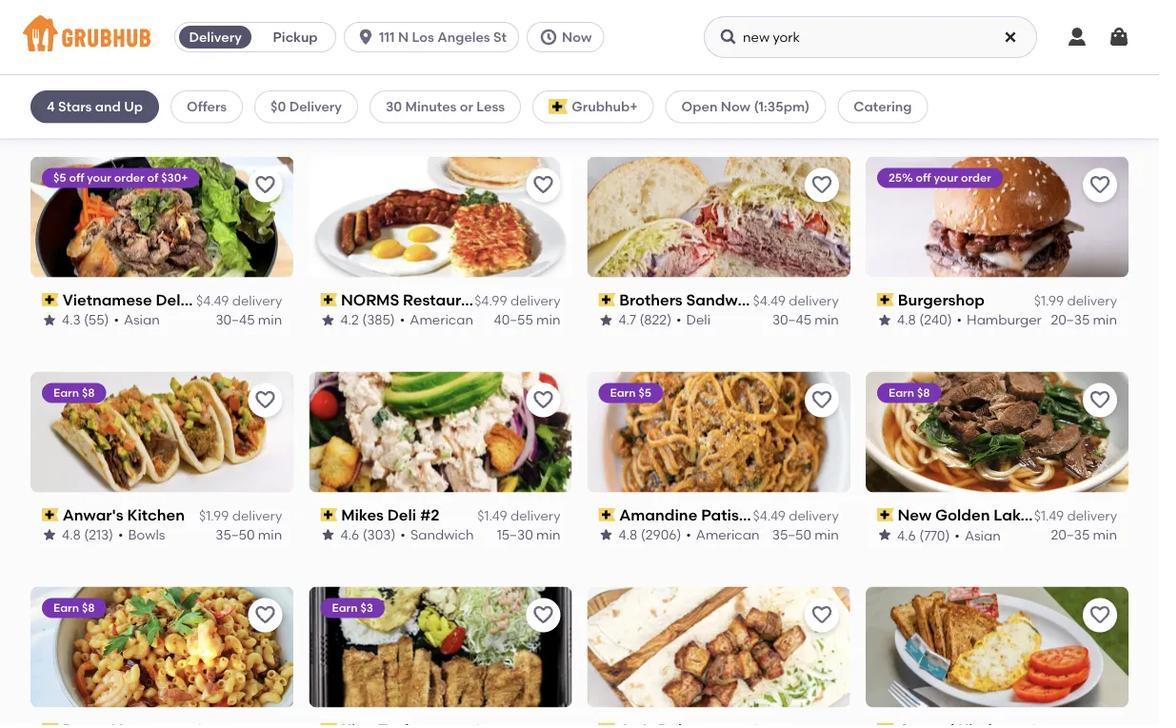 Task type: vqa. For each thing, say whether or not it's contained in the screenshot.
top Now
yes



Task type: describe. For each thing, give the bounding box(es) containing it.
star icon image for amandine patisserie cafe
[[599, 528, 614, 543]]

asian for golden
[[964, 527, 1000, 543]]

hamburger
[[967, 312, 1041, 328]]

15–30
[[497, 527, 533, 543]]

4.8 for egg tuck
[[340, 97, 359, 113]]

delivery for lala's argentine grill
[[232, 78, 282, 94]]

delivery for mikes deli #2
[[510, 508, 560, 524]]

0 horizontal spatial $5
[[53, 171, 66, 185]]

delivery for norms restaurant
[[510, 293, 560, 309]]

bowls
[[128, 527, 165, 543]]

1 horizontal spatial cafe
[[1065, 75, 1102, 94]]

earn left $3
[[332, 601, 357, 615]]

eatery
[[1033, 506, 1082, 524]]

save this restaurant image for anwar's kitchen logo
[[254, 389, 276, 412]]

grill
[[189, 75, 220, 94]]

subscription pass image for new golden lake eatery
[[877, 508, 894, 522]]

35–50 for patisserie
[[772, 527, 811, 543]]

$3
[[360, 601, 373, 615]]

$0
[[271, 99, 286, 115]]

• asian for golden
[[954, 527, 1000, 543]]

(2906)
[[641, 527, 681, 543]]

art's bakery and cafe logo image
[[587, 587, 850, 708]]

save this restaurant image for amandine patisserie cafe logo
[[810, 389, 833, 412]]

#2
[[420, 506, 439, 524]]

delivery for egg tuck
[[510, 78, 560, 94]]

4.2 (45)
[[897, 97, 943, 113]]

4.2 for 4.2 (385)
[[340, 312, 359, 328]]

0 horizontal spatial cafe
[[778, 506, 815, 524]]

$4.99 delivery
[[474, 293, 560, 309]]

30–45 min for brothers sandwich shop
[[772, 312, 839, 328]]

20–35 for corner bakery
[[773, 97, 811, 113]]

$4.49 delivery for amandine patisserie cafe
[[753, 508, 839, 524]]

• for norms restaurant
[[400, 312, 405, 328]]

min for norms restaurant
[[536, 312, 560, 328]]

$4.49 for delight
[[196, 293, 229, 309]]

tuck
[[373, 75, 409, 94]]

4.7 (226)
[[619, 97, 671, 113]]

30–45 min for egg tuck
[[494, 97, 560, 113]]

new
[[898, 506, 931, 524]]

4.8 (649)
[[340, 97, 394, 113]]

4.3
[[62, 312, 81, 328]]

subscription pass image for corner bakery
[[599, 78, 615, 91]]

• for vietnamese delight
[[114, 312, 119, 328]]

egg tuck
[[341, 75, 409, 94]]

earn $8 down 4.8 (213)
[[53, 601, 95, 615]]

new golden lake eatery
[[898, 506, 1082, 524]]

corner
[[619, 75, 671, 94]]

2 vertical spatial save this restaurant image
[[532, 604, 555, 627]]

4.6 (770)
[[897, 527, 950, 543]]

• breakfast
[[399, 97, 471, 113]]

norms
[[341, 291, 399, 309]]

$4.49 for patisserie
[[753, 508, 786, 524]]

subscription pass image for egg tuck
[[320, 78, 337, 91]]

amandine patisserie cafe logo image
[[587, 372, 850, 493]]

111 n los angeles st button
[[344, 22, 527, 52]]

• hamburger
[[957, 312, 1041, 328]]

• for lala's argentine grill
[[121, 97, 126, 113]]

$4.49 for sandwich
[[753, 293, 786, 309]]

save this restaurant image for bossa nova logo
[[254, 604, 276, 627]]

shop
[[764, 291, 803, 309]]

4.7 (822)
[[619, 312, 672, 328]]

save this restaurant image for brothers sandwich shop
[[810, 174, 833, 197]]

mikes deli #2
[[341, 506, 439, 524]]

burgershop logo image
[[866, 157, 1128, 278]]

35–50 min for amandine patisserie cafe
[[772, 527, 839, 543]]

star icon image for new golden lake eatery
[[877, 528, 892, 543]]

111
[[379, 29, 395, 45]]

min for corner bakery
[[815, 97, 839, 113]]

love
[[936, 75, 972, 94]]

lala's
[[63, 75, 107, 94]]

subscription pass image for amandine patisserie cafe
[[599, 508, 615, 522]]

(45)
[[919, 97, 943, 113]]

0 vertical spatial american
[[686, 97, 750, 113]]

new golden lake eatery logo image
[[866, 372, 1128, 493]]

$0.99
[[752, 78, 786, 94]]

$4.49 for tuck
[[475, 78, 507, 94]]

$3.99 delivery
[[1031, 78, 1117, 94]]

delivery for with love market and cafe
[[1067, 78, 1117, 94]]

min for anwar's kitchen
[[258, 527, 282, 543]]

35–50 for kitchen
[[215, 527, 255, 543]]

4.8 (2906)
[[619, 527, 681, 543]]

(770)
[[919, 527, 950, 543]]

• deli
[[676, 312, 711, 328]]

min for brothers sandwich shop
[[815, 312, 839, 328]]

minutes
[[405, 99, 457, 115]]

40–55 min
[[494, 312, 560, 328]]

40–55
[[494, 312, 533, 328]]

save this restaurant image for vietnamese delight  logo
[[254, 174, 276, 197]]

argentine
[[111, 75, 185, 94]]

4.6 for mikes deli #2
[[340, 527, 359, 543]]

(649)
[[362, 97, 394, 113]]

subscription pass image for brothers sandwich shop
[[599, 293, 615, 307]]

vietnamese
[[63, 291, 152, 309]]

25%
[[888, 171, 913, 185]]

15–30 min
[[497, 527, 560, 543]]

star icon image for corner bakery
[[599, 98, 614, 113]]

4.2 (385)
[[340, 312, 395, 328]]

subscription pass image for anwar's kitchen
[[42, 508, 59, 522]]

delivery for vietnamese delight
[[232, 293, 282, 309]]

american for amandine patisserie cafe
[[696, 527, 760, 543]]

amandine patisserie cafe
[[619, 506, 815, 524]]

earn $5
[[610, 386, 651, 400]]

$1.99 delivery for burgershop
[[1034, 293, 1117, 309]]

$3.99
[[1031, 78, 1064, 94]]

open now (1:35pm)
[[682, 99, 810, 115]]

off for vietnamese delight
[[69, 171, 84, 185]]

30–45 min for vietnamese delight
[[216, 312, 282, 328]]

earn for new golden lake eatery
[[888, 386, 914, 400]]

4.6 for new golden lake eatery
[[897, 527, 916, 543]]

$8 for anwar's
[[82, 386, 95, 400]]

egg
[[341, 75, 370, 94]]

delight
[[156, 291, 210, 309]]

4.7 for brothers sandwich shop
[[619, 312, 636, 328]]

• sandwich
[[400, 527, 474, 543]]

pickup button
[[255, 22, 335, 52]]

king tonkatsu logo image
[[309, 587, 572, 708]]

open
[[682, 99, 718, 115]]

(303)
[[362, 527, 395, 543]]

your for burgershop
[[934, 171, 958, 185]]

$4.49 delivery for brothers sandwich shop
[[753, 293, 839, 309]]

• argentinian
[[121, 97, 207, 113]]

(469)
[[84, 97, 116, 113]]

brothers sandwich shop
[[619, 291, 803, 309]]

4.5
[[62, 97, 81, 113]]

asian for delight
[[124, 312, 160, 328]]

30–45 for brothers sandwich shop
[[772, 312, 811, 328]]

star icon image for vietnamese delight
[[42, 313, 57, 328]]

20–35 min for burgershop
[[1051, 312, 1117, 328]]

0 horizontal spatial and
[[95, 99, 121, 115]]

mikes deli #2 logo image
[[309, 372, 572, 493]]

20–35 min for lala's argentine grill
[[216, 97, 282, 113]]

$1.99 delivery for anwar's kitchen
[[199, 508, 282, 524]]

(55)
[[84, 312, 109, 328]]

pickup
[[273, 29, 318, 45]]

111 n los angeles st
[[379, 29, 507, 45]]

subscription pass image for mikes deli #2
[[320, 508, 337, 522]]

now button
[[527, 22, 612, 52]]

subscription pass image for lala's argentine grill
[[42, 78, 59, 91]]

$4.99
[[474, 293, 507, 309]]

american for norms restaurant
[[410, 312, 473, 328]]

4.7 for corner bakery
[[619, 97, 636, 113]]

subscription pass image for norms restaurant
[[320, 293, 337, 307]]

30 minutes or less
[[386, 99, 505, 115]]

delivery inside button
[[189, 29, 242, 45]]

lake
[[994, 506, 1030, 524]]

(1:35pm)
[[754, 99, 810, 115]]

1 horizontal spatial now
[[721, 99, 751, 115]]

brothers
[[619, 291, 683, 309]]



Task type: locate. For each thing, give the bounding box(es) containing it.
your
[[87, 171, 111, 185], [934, 171, 958, 185]]

market
[[975, 75, 1028, 94]]

• right (2906)
[[686, 527, 691, 543]]

• asian down new golden lake eatery
[[954, 527, 1000, 543]]

0 horizontal spatial • asian
[[114, 312, 160, 328]]

$1.49 delivery up the 15–30
[[477, 508, 560, 524]]

star icon image left '4.7 (226)'
[[599, 98, 614, 113]]

• down anwar's kitchen
[[118, 527, 123, 543]]

• right (469)
[[121, 97, 126, 113]]

20–35 down grill
[[216, 97, 255, 113]]

0 horizontal spatial 4.2
[[340, 312, 359, 328]]

2 vertical spatial $1.99
[[199, 508, 229, 524]]

earn $8 down '4.3' on the left top of the page
[[53, 386, 95, 400]]

1 vertical spatial $5
[[638, 386, 651, 400]]

$0.99 delivery
[[752, 78, 839, 94]]

sandwich for brothers
[[686, 291, 760, 309]]

1 horizontal spatial delivery
[[289, 99, 342, 115]]

sandwich up • deli
[[686, 291, 760, 309]]

20–35 min right 'hamburger'
[[1051, 312, 1117, 328]]

and left up
[[95, 99, 121, 115]]

0 vertical spatial • asian
[[114, 312, 160, 328]]

deli for mikes
[[387, 506, 416, 524]]

0 vertical spatial $5
[[53, 171, 66, 185]]

0 horizontal spatial asian
[[124, 312, 160, 328]]

now right 'open' at the top
[[721, 99, 751, 115]]

star icon image for mikes deli #2
[[320, 528, 335, 543]]

with
[[898, 75, 933, 94]]

2 vertical spatial american
[[696, 527, 760, 543]]

$1.99 delivery right kitchen at the bottom left
[[199, 508, 282, 524]]

$4.49 delivery for egg tuck
[[475, 78, 560, 94]]

bakery
[[675, 75, 727, 94]]

30–45 for egg tuck
[[494, 97, 533, 113]]

1 vertical spatial $1.99 delivery
[[1034, 293, 1117, 309]]

cafe right patisserie
[[778, 506, 815, 524]]

of
[[147, 171, 158, 185]]

star icon image left 4.8 (2906)
[[599, 528, 614, 543]]

delivery for corner bakery
[[789, 78, 839, 94]]

grubhub plus flag logo image
[[549, 99, 568, 114]]

0 horizontal spatial $1.49
[[477, 508, 507, 524]]

$4.49
[[475, 78, 507, 94], [196, 293, 229, 309], [753, 293, 786, 309], [753, 508, 786, 524]]

$1.99 delivery for lala's argentine grill
[[199, 78, 282, 94]]

star icon image left 4.8 (213)
[[42, 528, 57, 543]]

35–50 down patisserie
[[772, 527, 811, 543]]

$1.49 delivery for mikes deli #2
[[477, 508, 560, 524]]

20–35 for new golden lake eatery
[[1051, 527, 1090, 543]]

0 vertical spatial sandwich
[[686, 291, 760, 309]]

0 horizontal spatial now
[[562, 29, 592, 45]]

save this restaurant image for 'new golden lake eatery logo'
[[1089, 389, 1111, 412]]

min for vietnamese delight
[[258, 312, 282, 328]]

2 horizontal spatial 30–45
[[772, 312, 811, 328]]

35–50
[[215, 527, 255, 543], [772, 527, 811, 543]]

1 order from the left
[[114, 171, 144, 185]]

patisserie
[[701, 506, 775, 524]]

min for new golden lake eatery
[[1093, 527, 1117, 543]]

star icon image left 4.2 (45)
[[877, 98, 892, 113]]

4.8 left (2906)
[[619, 527, 637, 543]]

1 horizontal spatial sandwich
[[686, 291, 760, 309]]

$1.99 for anwar's kitchen
[[199, 508, 229, 524]]

lala's argentine grill
[[63, 75, 220, 94]]

• american down restaurant
[[400, 312, 473, 328]]

4.8 (213)
[[62, 527, 113, 543]]

asian
[[124, 312, 160, 328], [964, 527, 1000, 543]]

4.2 left (385)
[[340, 312, 359, 328]]

• down norms restaurant
[[400, 312, 405, 328]]

• for new golden lake eatery
[[954, 527, 960, 543]]

1 vertical spatial • asian
[[954, 527, 1000, 543]]

up
[[124, 99, 143, 115]]

0 vertical spatial delivery
[[189, 29, 242, 45]]

star icon image left "4.8 (649)"
[[320, 98, 335, 113]]

20–35 down eatery
[[1051, 527, 1090, 543]]

delivery button
[[175, 22, 255, 52]]

sandwich
[[686, 291, 760, 309], [410, 527, 474, 543]]

min for mikes deli #2
[[536, 527, 560, 543]]

$1.49
[[477, 508, 507, 524], [1034, 508, 1064, 524]]

4.3 (55)
[[62, 312, 109, 328]]

(213)
[[84, 527, 113, 543]]

american down patisserie
[[696, 527, 760, 543]]

• asian down vietnamese delight
[[114, 312, 160, 328]]

now up the grubhub plus flag logo on the top left
[[562, 29, 592, 45]]

delivery for anwar's kitchen
[[232, 508, 282, 524]]

breakfast
[[409, 97, 471, 113]]

order right 25%
[[961, 171, 991, 185]]

1 vertical spatial american
[[410, 312, 473, 328]]

2 4.6 from the left
[[897, 527, 916, 543]]

$8 down 4.8 (213)
[[82, 601, 95, 615]]

1 horizontal spatial • american
[[686, 527, 760, 543]]

4.6 down the mikes
[[340, 527, 359, 543]]

4.8 for amandine patisserie cafe
[[619, 527, 637, 543]]

1 horizontal spatial $1.49 delivery
[[1034, 508, 1117, 524]]

with love market and cafe
[[898, 75, 1102, 94]]

order left the of
[[114, 171, 144, 185]]

4 stars and up
[[47, 99, 143, 115]]

subscription pass image for with love market and cafe
[[877, 78, 894, 91]]

off down stars
[[69, 171, 84, 185]]

1 vertical spatial asian
[[964, 527, 1000, 543]]

4.6 (303)
[[340, 527, 395, 543]]

0 horizontal spatial • american
[[400, 312, 473, 328]]

cafe right $3.99
[[1065, 75, 1102, 94]]

0 horizontal spatial 35–50 min
[[215, 527, 282, 543]]

star icon image
[[42, 98, 57, 113], [320, 98, 335, 113], [599, 98, 614, 113], [877, 98, 892, 113], [42, 313, 57, 328], [320, 313, 335, 328], [599, 313, 614, 328], [877, 313, 892, 328], [42, 528, 57, 543], [320, 528, 335, 543], [599, 528, 614, 543], [877, 528, 892, 543]]

1 horizontal spatial off
[[916, 171, 931, 185]]

0 vertical spatial save this restaurant image
[[810, 174, 833, 197]]

delivery right $0
[[289, 99, 342, 115]]

subscription pass image
[[42, 78, 59, 91], [877, 78, 894, 91], [599, 293, 615, 307], [877, 293, 894, 307], [320, 508, 337, 522], [599, 723, 615, 727], [877, 723, 894, 727]]

1 your from the left
[[87, 171, 111, 185]]

20–35 for lala's argentine grill
[[216, 97, 255, 113]]

star icon image for lala's argentine grill
[[42, 98, 57, 113]]

star icon image left "4.8 (240)"
[[877, 313, 892, 328]]

1 vertical spatial 4.2
[[340, 312, 359, 328]]

min for lala's argentine grill
[[258, 97, 282, 113]]

20–35 right 'hamburger'
[[1051, 312, 1090, 328]]

earn $8 for anwar's
[[53, 386, 95, 400]]

deli down brothers sandwich shop
[[686, 312, 711, 328]]

$1.49 right lake
[[1034, 508, 1064, 524]]

2 $1.49 from the left
[[1034, 508, 1064, 524]]

• asian for delight
[[114, 312, 160, 328]]

0 horizontal spatial delivery
[[189, 29, 242, 45]]

0 vertical spatial asian
[[124, 312, 160, 328]]

35–50 min for anwar's kitchen
[[215, 527, 282, 543]]

$5 down the 4
[[53, 171, 66, 185]]

0 horizontal spatial 4.6
[[340, 527, 359, 543]]

1 horizontal spatial 4.6
[[897, 527, 916, 543]]

• for burgershop
[[957, 312, 962, 328]]

subscription pass image for burgershop
[[877, 293, 894, 307]]

earn $8 for new
[[888, 386, 930, 400]]

4.7
[[619, 97, 636, 113], [619, 312, 636, 328]]

anwar's
[[63, 506, 123, 524]]

2 $1.49 delivery from the left
[[1034, 508, 1117, 524]]

2 order from the left
[[961, 171, 991, 185]]

• american
[[400, 312, 473, 328], [686, 527, 760, 543]]

min for burgershop
[[1093, 312, 1117, 328]]

stars
[[58, 99, 92, 115]]

1 off from the left
[[69, 171, 84, 185]]

4.2
[[897, 97, 915, 113], [340, 312, 359, 328]]

• for anwar's kitchen
[[118, 527, 123, 543]]

earn down 4.8 (213)
[[53, 601, 79, 615]]

2 off from the left
[[916, 171, 931, 185]]

anwar's kitchen logo image
[[30, 372, 294, 493]]

$1.99 up offers
[[199, 78, 229, 94]]

1 4.6 from the left
[[340, 527, 359, 543]]

• right (822)
[[676, 312, 682, 328]]

min for amandine patisserie cafe
[[815, 527, 839, 543]]

4.8 for anwar's kitchen
[[62, 527, 81, 543]]

order
[[114, 171, 144, 185], [961, 171, 991, 185]]

star icon image for brothers sandwich shop
[[599, 313, 614, 328]]

norms restaurant logo image
[[309, 157, 572, 278]]

now
[[562, 29, 592, 45], [721, 99, 751, 115]]

anwar's kitchen
[[63, 506, 185, 524]]

american
[[686, 97, 750, 113], [410, 312, 473, 328], [696, 527, 760, 543]]

1 horizontal spatial $1.49
[[1034, 508, 1064, 524]]

4.2 down with
[[897, 97, 915, 113]]

$5 down '4.7 (822)'
[[638, 386, 651, 400]]

4.7 down "corner"
[[619, 97, 636, 113]]

1 vertical spatial • american
[[686, 527, 760, 543]]

sandwich for •
[[410, 527, 474, 543]]

vietnamese delight  logo image
[[31, 157, 293, 278]]

$1.49 for lake
[[1034, 508, 1064, 524]]

1 horizontal spatial 35–50 min
[[772, 527, 839, 543]]

$1.49 delivery right lake
[[1034, 508, 1117, 524]]

delivery for amandine patisserie cafe
[[789, 508, 839, 524]]

$5 off your order of $30+
[[53, 171, 188, 185]]

0 horizontal spatial sandwich
[[410, 527, 474, 543]]

4.8
[[340, 97, 359, 113], [897, 312, 916, 328], [62, 527, 81, 543], [619, 527, 637, 543]]

(822)
[[639, 312, 672, 328]]

your for vietnamese delight
[[87, 171, 111, 185]]

0 vertical spatial deli
[[686, 312, 711, 328]]

$30+
[[161, 171, 188, 185]]

less
[[476, 99, 505, 115]]

35–50 right 'bowls'
[[215, 527, 255, 543]]

$4.49 delivery
[[475, 78, 560, 94], [196, 293, 282, 309], [753, 293, 839, 309], [753, 508, 839, 524]]

(385)
[[362, 312, 395, 328]]

1 horizontal spatial asian
[[964, 527, 1000, 543]]

• american down amandine patisserie cafe
[[686, 527, 760, 543]]

1 horizontal spatial 35–50
[[772, 527, 811, 543]]

4.8 down egg at the left top of the page
[[340, 97, 359, 113]]

1 vertical spatial save this restaurant image
[[532, 389, 555, 412]]

20–35
[[216, 97, 255, 113], [773, 97, 811, 113], [1051, 312, 1090, 328], [1051, 527, 1090, 543]]

20–35 min
[[216, 97, 282, 113], [773, 97, 839, 113], [1051, 312, 1117, 328], [1051, 527, 1117, 543]]

$1.99 for lala's argentine grill
[[199, 78, 229, 94]]

$8 down "4.8 (240)"
[[917, 386, 930, 400]]

$1.99 right kitchen at the bottom left
[[199, 508, 229, 524]]

restaurant
[[403, 291, 486, 309]]

$1.49 up the 15–30
[[477, 508, 507, 524]]

1 vertical spatial cafe
[[778, 506, 815, 524]]

4.2 for 4.2 (45)
[[897, 97, 915, 113]]

subscription pass image for vietnamese delight
[[42, 293, 59, 307]]

earn down '4.3' on the left top of the page
[[53, 386, 79, 400]]

• right (55)
[[114, 312, 119, 328]]

1 horizontal spatial 4.2
[[897, 97, 915, 113]]

save this restaurant image left 25%
[[810, 174, 833, 197]]

corner bakery
[[619, 75, 727, 94]]

deli for •
[[686, 312, 711, 328]]

4
[[47, 99, 55, 115]]

0 vertical spatial cafe
[[1065, 75, 1102, 94]]

earn down "4.8 (240)"
[[888, 386, 914, 400]]

20–35 for burgershop
[[1051, 312, 1090, 328]]

your right 25%
[[934, 171, 958, 185]]

1 vertical spatial 4.7
[[619, 312, 636, 328]]

mikes
[[341, 506, 383, 524]]

offers
[[187, 99, 227, 115]]

$8 down "4.3 (55)"
[[82, 386, 95, 400]]

$1.99 delivery up 'hamburger'
[[1034, 293, 1117, 309]]

delivery for burgershop
[[1067, 293, 1117, 309]]

$0 delivery
[[271, 99, 342, 115]]

0 horizontal spatial deli
[[387, 506, 416, 524]]

• american for patisserie
[[686, 527, 760, 543]]

(226)
[[639, 97, 671, 113]]

1 vertical spatial $1.99
[[1034, 293, 1064, 309]]

star icon image left 4.6 (303)
[[320, 528, 335, 543]]

1 horizontal spatial $5
[[638, 386, 651, 400]]

$1.49 for #2
[[477, 508, 507, 524]]

20–35 min down eatery
[[1051, 527, 1117, 543]]

2 4.7 from the top
[[619, 312, 636, 328]]

delivery up grill
[[189, 29, 242, 45]]

0 vertical spatial 4.2
[[897, 97, 915, 113]]

star icon image for anwar's kitchen
[[42, 528, 57, 543]]

0 vertical spatial $1.99
[[199, 78, 229, 94]]

0 horizontal spatial your
[[87, 171, 111, 185]]

delivery
[[232, 78, 282, 94], [510, 78, 560, 94], [789, 78, 839, 94], [1067, 78, 1117, 94], [232, 293, 282, 309], [510, 293, 560, 309], [789, 293, 839, 309], [1067, 293, 1117, 309], [232, 508, 282, 524], [510, 508, 560, 524], [789, 508, 839, 524], [1067, 508, 1117, 524]]

n
[[398, 29, 409, 45]]

central kitchen logo image
[[865, 587, 1129, 708]]

• down tuck
[[399, 97, 404, 113]]

earn $8 down "4.8 (240)"
[[888, 386, 930, 400]]

delivery for brothers sandwich shop
[[789, 293, 839, 309]]

star icon image left 4.6 (770)
[[877, 528, 892, 543]]

and
[[1032, 75, 1061, 94], [95, 99, 121, 115]]

earn
[[53, 386, 79, 400], [610, 386, 636, 400], [888, 386, 914, 400], [53, 601, 79, 615], [332, 601, 357, 615]]

star icon image for norms restaurant
[[320, 313, 335, 328]]

sandwich down #2
[[410, 527, 474, 543]]

order for burgershop
[[961, 171, 991, 185]]

• down mikes deli #2 on the bottom left
[[400, 527, 405, 543]]

bossa nova logo image
[[31, 587, 293, 708]]

main navigation navigation
[[0, 0, 1159, 75]]

1 35–50 from the left
[[215, 527, 255, 543]]

1 vertical spatial deli
[[387, 506, 416, 524]]

$1.49 delivery for new golden lake eatery
[[1034, 508, 1117, 524]]

30–45 for vietnamese delight
[[216, 312, 255, 328]]

1 horizontal spatial 30–45
[[494, 97, 533, 113]]

$1.49 delivery
[[477, 508, 560, 524], [1034, 508, 1117, 524]]

1 vertical spatial delivery
[[289, 99, 342, 115]]

american down bakery
[[686, 97, 750, 113]]

grubhub+
[[572, 99, 638, 115]]

0 horizontal spatial $1.49 delivery
[[477, 508, 560, 524]]

star icon image left '4.3' on the left top of the page
[[42, 313, 57, 328]]

20–35 down $0.99 delivery
[[773, 97, 811, 113]]

american down restaurant
[[410, 312, 473, 328]]

• down the golden
[[954, 527, 960, 543]]

save this restaurant image
[[254, 174, 276, 197], [532, 174, 555, 197], [1089, 174, 1111, 197], [254, 389, 276, 412], [810, 389, 833, 412], [1089, 389, 1111, 412], [254, 604, 276, 627], [810, 604, 833, 627], [1089, 604, 1111, 627]]

1 vertical spatial and
[[95, 99, 121, 115]]

Search for food, convenience, alcohol... search field
[[704, 16, 1037, 58]]

• right the (240)
[[957, 312, 962, 328]]

0 horizontal spatial 30–45 min
[[216, 312, 282, 328]]

delivery for new golden lake eatery
[[1067, 508, 1117, 524]]

golden
[[935, 506, 990, 524]]

svg image
[[1066, 26, 1089, 49], [1108, 26, 1130, 49], [539, 28, 558, 47], [719, 28, 738, 47], [1003, 30, 1018, 45]]

4.7 left (822)
[[619, 312, 636, 328]]

1 4.7 from the top
[[619, 97, 636, 113]]

off right 25%
[[916, 171, 931, 185]]

• american for restaurant
[[400, 312, 473, 328]]

4.5 (469)
[[62, 97, 116, 113]]

off
[[69, 171, 84, 185], [916, 171, 931, 185]]

star icon image left "4.5"
[[42, 98, 57, 113]]

0 vertical spatial 4.7
[[619, 97, 636, 113]]

$5
[[53, 171, 66, 185], [638, 386, 651, 400]]

asian down new golden lake eatery
[[964, 527, 1000, 543]]

order for vietnamese delight
[[114, 171, 144, 185]]

20–35 min down grill
[[216, 97, 282, 113]]

4.8 left (213)
[[62, 527, 81, 543]]

0 vertical spatial now
[[562, 29, 592, 45]]

30
[[386, 99, 402, 115]]

and right market on the top right of page
[[1032, 75, 1061, 94]]

0 horizontal spatial 35–50
[[215, 527, 255, 543]]

earn for anwar's kitchen
[[53, 386, 79, 400]]

catering
[[854, 99, 912, 115]]

2 vertical spatial $1.99 delivery
[[199, 508, 282, 524]]

• for brothers sandwich shop
[[676, 312, 682, 328]]

1 vertical spatial sandwich
[[410, 527, 474, 543]]

20–35 min down $0.99 delivery
[[773, 97, 839, 113]]

• for egg tuck
[[399, 97, 404, 113]]

earn down '4.7 (822)'
[[610, 386, 636, 400]]

or
[[460, 99, 473, 115]]

0 vertical spatial and
[[1032, 75, 1061, 94]]

0 horizontal spatial 30–45
[[216, 312, 255, 328]]

$1.99 up 'hamburger'
[[1034, 293, 1064, 309]]

1 horizontal spatial order
[[961, 171, 991, 185]]

1 horizontal spatial your
[[934, 171, 958, 185]]

• for amandine patisserie cafe
[[686, 527, 691, 543]]

0 horizontal spatial off
[[69, 171, 84, 185]]

2 horizontal spatial 30–45 min
[[772, 312, 839, 328]]

asian down vietnamese delight
[[124, 312, 160, 328]]

20–35 min for new golden lake eatery
[[1051, 527, 1117, 543]]

subscription pass image
[[320, 78, 337, 91], [599, 78, 615, 91], [42, 293, 59, 307], [320, 293, 337, 307], [42, 508, 59, 522], [599, 508, 615, 522], [877, 508, 894, 522], [42, 723, 59, 727], [320, 723, 337, 727]]

2 35–50 from the left
[[772, 527, 811, 543]]

0 horizontal spatial order
[[114, 171, 144, 185]]

1 35–50 min from the left
[[215, 527, 282, 543]]

4.6
[[340, 527, 359, 543], [897, 527, 916, 543]]

svg image inside now button
[[539, 28, 558, 47]]

brothers sandwich shop logo image
[[587, 157, 850, 278]]

save this restaurant image down 15–30 min
[[532, 604, 555, 627]]

4.8 left the (240)
[[897, 312, 916, 328]]

kitchen
[[127, 506, 185, 524]]

4.8 (240)
[[897, 312, 952, 328]]

$4.49 delivery for vietnamese delight
[[196, 293, 282, 309]]

norms restaurant
[[341, 291, 486, 309]]

1 horizontal spatial • asian
[[954, 527, 1000, 543]]

1 $1.49 delivery from the left
[[477, 508, 560, 524]]

1 horizontal spatial deli
[[686, 312, 711, 328]]

1 horizontal spatial 30–45 min
[[494, 97, 560, 113]]

35–50 min
[[215, 527, 282, 543], [772, 527, 839, 543]]

earn for amandine patisserie cafe
[[610, 386, 636, 400]]

0 vertical spatial $1.99 delivery
[[199, 78, 282, 94]]

now inside button
[[562, 29, 592, 45]]

1 $1.49 from the left
[[477, 508, 507, 524]]

(240)
[[919, 312, 952, 328]]

30–45
[[494, 97, 533, 113], [216, 312, 255, 328], [772, 312, 811, 328]]

$8 for new
[[917, 386, 930, 400]]

1 horizontal spatial and
[[1032, 75, 1061, 94]]

star icon image for burgershop
[[877, 313, 892, 328]]

save this restaurant image down 40–55 min
[[532, 389, 555, 412]]

30–45 min
[[494, 97, 560, 113], [216, 312, 282, 328], [772, 312, 839, 328]]

$1.99 delivery up offers
[[199, 78, 282, 94]]

4.6 down new
[[897, 527, 916, 543]]

star icon image left the 4.2 (385)
[[320, 313, 335, 328]]

min
[[258, 97, 282, 113], [536, 97, 560, 113], [815, 97, 839, 113], [258, 312, 282, 328], [536, 312, 560, 328], [815, 312, 839, 328], [1093, 312, 1117, 328], [258, 527, 282, 543], [536, 527, 560, 543], [815, 527, 839, 543], [1093, 527, 1117, 543]]

svg image
[[356, 28, 375, 47]]

save this restaurant image
[[810, 174, 833, 197], [532, 389, 555, 412], [532, 604, 555, 627]]

• bowls
[[118, 527, 165, 543]]

off for burgershop
[[916, 171, 931, 185]]

star icon image left '4.7 (822)'
[[599, 313, 614, 328]]

0 vertical spatial • american
[[400, 312, 473, 328]]

2 35–50 min from the left
[[772, 527, 839, 543]]

your left the of
[[87, 171, 111, 185]]

deli left #2
[[387, 506, 416, 524]]

2 your from the left
[[934, 171, 958, 185]]

1 vertical spatial now
[[721, 99, 751, 115]]



